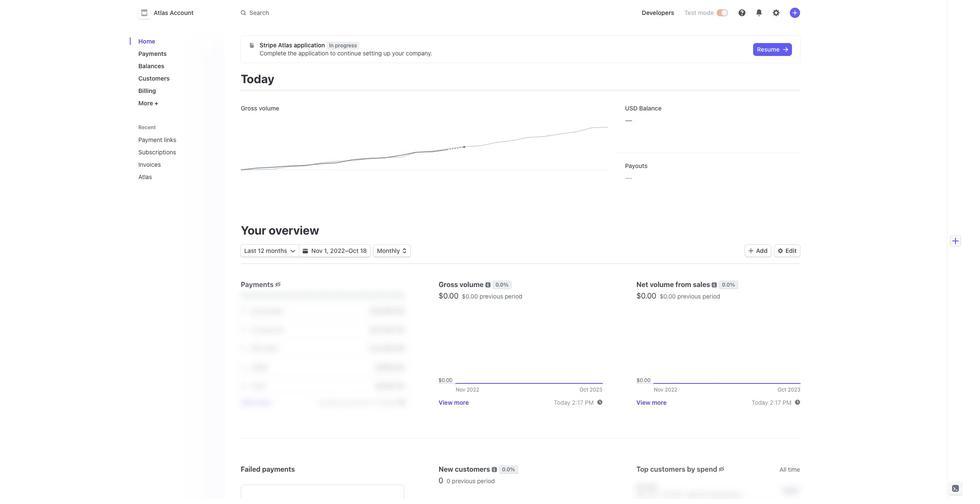 Task type: vqa. For each thing, say whether or not it's contained in the screenshot.
Create within button
no



Task type: describe. For each thing, give the bounding box(es) containing it.
settings image
[[773, 9, 780, 16]]

today for gross volume
[[554, 399, 570, 406]]

test
[[685, 9, 696, 16]]

new
[[439, 466, 453, 474]]

customers for top
[[650, 466, 686, 474]]

stripe atlas application in progress complete the application to continue setting up your company.
[[260, 41, 432, 57]]

the
[[288, 50, 297, 57]]

nov 1, 2022 – oct 18
[[311, 247, 367, 255]]

2 $5000.00 from the top
[[376, 382, 405, 390]]

1 view more from the left
[[241, 399, 271, 406]]

period for new customers
[[477, 478, 495, 485]]

+
[[155, 99, 158, 107]]

setting
[[363, 50, 382, 57]]

1 vertical spatial application
[[298, 50, 329, 57]]

today 2:17 pm for net volume from sales
[[752, 399, 792, 406]]

oct
[[348, 247, 359, 255]]

your overview
[[241, 223, 319, 237]]

help image
[[739, 9, 746, 16]]

more +
[[138, 99, 158, 107]]

mode
[[698, 9, 714, 16]]

1 more from the left
[[256, 399, 271, 406]]

$22,000.00
[[370, 326, 405, 333]]

$0.00 $0.00 previous period for net volume from sales
[[637, 292, 720, 301]]

volume for $0.00's info image
[[460, 281, 484, 289]]

atlas link
[[135, 170, 205, 184]]

payment links link
[[135, 133, 205, 147]]

progress
[[335, 42, 357, 49]]

$15,000.00
[[370, 345, 405, 352]]

1 vertical spatial gross
[[439, 281, 458, 289]]

period for gross volume
[[505, 293, 522, 300]]

payment links
[[138, 136, 176, 143]]

your
[[241, 223, 266, 237]]

all
[[780, 466, 787, 473]]

volume for info icon
[[650, 281, 674, 289]]

payments link
[[135, 47, 217, 61]]

in
[[329, 42, 334, 49]]

Search text field
[[236, 5, 477, 21]]

more for net volume from sales
[[652, 399, 667, 406]]

recent navigation links element
[[130, 124, 224, 184]]

view more for net volume from sales
[[637, 399, 667, 406]]

recent element
[[130, 133, 224, 184]]

to
[[330, 50, 336, 57]]

customers
[[138, 75, 170, 82]]

more
[[138, 99, 153, 107]]

your
[[392, 50, 404, 57]]

from
[[676, 281, 691, 289]]

top customers by spend
[[637, 466, 717, 474]]

1 view from the left
[[241, 399, 255, 406]]

0.0% for gross volume
[[496, 282, 509, 288]]

failed
[[241, 466, 261, 474]]

— inside the "usd balance —"
[[625, 115, 632, 125]]

18
[[360, 247, 367, 255]]

usd balance —
[[625, 105, 662, 125]]

edit
[[786, 247, 797, 255]]

payouts
[[625, 162, 648, 170]]

svg image inside resume link
[[783, 47, 788, 52]]

atlas inside stripe atlas application in progress complete the application to continue setting up your company.
[[278, 41, 292, 49]]

2:17 for net volume from sales
[[770, 399, 781, 406]]

billing
[[138, 87, 156, 94]]

— inside payouts —
[[625, 173, 632, 183]]

previous for net volume from sales
[[678, 293, 701, 300]]

billing link
[[135, 84, 217, 98]]

$0.00 $0.00 previous period for gross volume
[[439, 292, 522, 301]]

12
[[258, 247, 264, 255]]

nov
[[311, 247, 323, 255]]

0 horizontal spatial svg image
[[249, 43, 255, 48]]

all time
[[780, 466, 800, 473]]

0 0 previous period
[[439, 477, 495, 486]]

hidden image
[[275, 282, 280, 287]]

overview
[[269, 223, 319, 237]]

time
[[788, 466, 800, 473]]

by
[[687, 466, 695, 474]]

1 horizontal spatial svg image
[[303, 249, 308, 254]]

invoices link
[[135, 158, 205, 172]]

failed payments
[[241, 466, 295, 474]]

–
[[345, 247, 348, 255]]

continue
[[337, 50, 361, 57]]

atlas account
[[154, 9, 194, 16]]

resume link
[[754, 44, 792, 56]]

payouts —
[[625, 162, 648, 183]]

customers for new
[[455, 466, 490, 474]]

0.0% for net volume from sales
[[722, 282, 735, 288]]

net volume from sales
[[637, 281, 710, 289]]

last 12 months button
[[241, 245, 299, 257]]

0 horizontal spatial 0
[[439, 477, 443, 486]]

atlas account button
[[138, 7, 202, 19]]



Task type: locate. For each thing, give the bounding box(es) containing it.
customers left the by
[[650, 466, 686, 474]]

payments
[[262, 466, 295, 474]]

home link
[[135, 34, 217, 48]]

2 horizontal spatial view more
[[637, 399, 667, 406]]

figure
[[241, 128, 608, 170], [241, 128, 608, 170]]

2 horizontal spatial atlas
[[278, 41, 292, 49]]

subscriptions link
[[135, 145, 205, 159]]

view for gross volume
[[439, 399, 453, 406]]

1 2:17 from the left
[[572, 399, 583, 406]]

0 horizontal spatial today 2:17 pm
[[554, 399, 594, 406]]

edit button
[[775, 245, 800, 257]]

2 — from the top
[[625, 173, 632, 183]]

1 horizontal spatial info image
[[492, 468, 497, 473]]

1 vertical spatial gross volume
[[439, 281, 484, 289]]

1 horizontal spatial gross
[[439, 281, 458, 289]]

2:17
[[572, 399, 583, 406], [770, 399, 781, 406]]

2 horizontal spatial view more link
[[637, 399, 667, 406]]

2 $0.00 $0.00 previous period from the left
[[637, 292, 720, 301]]

1 horizontal spatial today
[[554, 399, 570, 406]]

0 horizontal spatial more
[[256, 399, 271, 406]]

0 vertical spatial $5000.00
[[376, 364, 405, 371]]

pm for net volume from sales
[[783, 399, 792, 406]]

view more link for gross volume
[[439, 399, 469, 406]]

atlas for atlas link
[[138, 173, 152, 181]]

pm for gross volume
[[585, 399, 594, 406]]

2 today 2:17 pm from the left
[[752, 399, 792, 406]]

0 horizontal spatial pm
[[585, 399, 594, 406]]

search
[[249, 9, 269, 16]]

home
[[138, 38, 155, 45]]

customers link
[[135, 71, 217, 85]]

1 horizontal spatial today 2:17 pm
[[752, 399, 792, 406]]

subscriptions
[[138, 149, 176, 156]]

2 view more from the left
[[439, 399, 469, 406]]

2 2:17 from the left
[[770, 399, 781, 406]]

atlas for atlas account
[[154, 9, 168, 16]]

svg image right the resume
[[783, 47, 788, 52]]

application left to
[[298, 50, 329, 57]]

2 customers from the left
[[650, 466, 686, 474]]

1 $5000.00 from the top
[[376, 364, 405, 371]]

developers
[[642, 9, 674, 16]]

2 view from the left
[[439, 399, 453, 406]]

payments left hidden image
[[241, 281, 274, 289]]

svg image
[[291, 249, 296, 254]]

1 horizontal spatial view more
[[439, 399, 469, 406]]

0 horizontal spatial 2:17
[[572, 399, 583, 406]]

0 horizontal spatial view more
[[241, 399, 271, 406]]

previous inside 0 0 previous period
[[452, 478, 476, 485]]

today 2:17 pm for gross volume
[[554, 399, 594, 406]]

payments inside core navigation links element
[[138, 50, 167, 57]]

view for net volume from sales
[[637, 399, 651, 406]]

1 vertical spatial —
[[625, 173, 632, 183]]

1 horizontal spatial view more link
[[439, 399, 469, 406]]

atlas up the
[[278, 41, 292, 49]]

spend
[[697, 466, 717, 474]]

complete
[[260, 50, 286, 57]]

today for net volume from sales
[[752, 399, 768, 406]]

0 horizontal spatial view
[[241, 399, 255, 406]]

1 view more link from the left
[[241, 399, 271, 406]]

1 customers from the left
[[455, 466, 490, 474]]

invoices
[[138, 161, 161, 168]]

payments
[[138, 50, 167, 57], [241, 281, 274, 289]]

svg image
[[249, 43, 255, 48], [783, 47, 788, 52], [303, 249, 308, 254]]

volume
[[259, 105, 279, 112], [460, 281, 484, 289], [650, 281, 674, 289]]

0 horizontal spatial $0.00 $0.00 previous period
[[439, 292, 522, 301]]

$25,000.00
[[370, 307, 405, 314]]

stripe
[[260, 41, 277, 49]]

1 pm from the left
[[585, 399, 594, 406]]

gross
[[241, 105, 257, 112], [439, 281, 458, 289]]

1 horizontal spatial previous
[[480, 293, 503, 300]]

2 horizontal spatial today
[[752, 399, 768, 406]]

3 view more from the left
[[637, 399, 667, 406]]

company.
[[406, 50, 432, 57]]

0 vertical spatial —
[[625, 115, 632, 125]]

0 vertical spatial gross volume
[[241, 105, 279, 112]]

view
[[241, 399, 255, 406], [439, 399, 453, 406], [637, 399, 651, 406]]

1 horizontal spatial period
[[505, 293, 522, 300]]

period for net volume from sales
[[703, 293, 720, 300]]

0 horizontal spatial today
[[241, 72, 274, 86]]

1 horizontal spatial atlas
[[154, 9, 168, 16]]

1 $0.00 $0.00 previous period from the left
[[439, 292, 522, 301]]

customers
[[455, 466, 490, 474], [650, 466, 686, 474]]

0 horizontal spatial volume
[[259, 105, 279, 112]]

0 horizontal spatial gross
[[241, 105, 257, 112]]

0 horizontal spatial gross volume
[[241, 105, 279, 112]]

usd
[[625, 105, 638, 112]]

1 vertical spatial atlas
[[278, 41, 292, 49]]

previous for gross volume
[[480, 293, 503, 300]]

info image for $0.00
[[485, 283, 490, 288]]

balances
[[138, 62, 164, 70]]

info image for 0
[[492, 468, 497, 473]]

1 horizontal spatial 0
[[447, 478, 450, 485]]

svg image left stripe at top
[[249, 43, 255, 48]]

0.0%
[[496, 282, 509, 288], [722, 282, 735, 288], [502, 467, 515, 473]]

previous
[[480, 293, 503, 300], [678, 293, 701, 300], [452, 478, 476, 485]]

1 today 2:17 pm from the left
[[554, 399, 594, 406]]

toolbar containing add
[[745, 245, 800, 257]]

— down usd
[[625, 115, 632, 125]]

0 vertical spatial payments
[[138, 50, 167, 57]]

more
[[256, 399, 271, 406], [454, 399, 469, 406], [652, 399, 667, 406]]

Search search field
[[236, 5, 477, 21]]

today 2:17 pm
[[554, 399, 594, 406], [752, 399, 792, 406]]

view more link for net volume from sales
[[637, 399, 667, 406]]

period
[[505, 293, 522, 300], [703, 293, 720, 300], [477, 478, 495, 485]]

2 pm from the left
[[783, 399, 792, 406]]

more for gross volume
[[454, 399, 469, 406]]

developers link
[[638, 6, 678, 20]]

1 — from the top
[[625, 115, 632, 125]]

last 12 months
[[244, 247, 287, 255]]

0 horizontal spatial view more link
[[241, 399, 271, 406]]

2 more from the left
[[454, 399, 469, 406]]

3 view from the left
[[637, 399, 651, 406]]

1 vertical spatial payments
[[241, 281, 274, 289]]

application up the
[[294, 41, 325, 49]]

info image
[[485, 283, 490, 288], [492, 468, 497, 473]]

1 horizontal spatial gross volume
[[439, 281, 484, 289]]

0 vertical spatial gross
[[241, 105, 257, 112]]

0 vertical spatial application
[[294, 41, 325, 49]]

0
[[439, 477, 443, 486], [447, 478, 450, 485]]

1,
[[324, 247, 329, 255]]

recent
[[138, 124, 156, 131]]

2 horizontal spatial view
[[637, 399, 651, 406]]

2 horizontal spatial volume
[[650, 281, 674, 289]]

net
[[637, 281, 648, 289]]

view more link
[[241, 399, 271, 406], [439, 399, 469, 406], [637, 399, 667, 406]]

$5000.00
[[376, 364, 405, 371], [376, 382, 405, 390]]

pm
[[585, 399, 594, 406], [783, 399, 792, 406]]

1 horizontal spatial 2:17
[[770, 399, 781, 406]]

atlas inside atlas account button
[[154, 9, 168, 16]]

application
[[294, 41, 325, 49], [298, 50, 329, 57]]

atlas
[[154, 9, 168, 16], [278, 41, 292, 49], [138, 173, 152, 181]]

1 horizontal spatial pm
[[783, 399, 792, 406]]

top
[[637, 466, 649, 474]]

0.0% for new customers
[[502, 467, 515, 473]]

info image
[[712, 283, 717, 288]]

1 horizontal spatial volume
[[460, 281, 484, 289]]

account
[[170, 9, 194, 16]]

—
[[625, 115, 632, 125], [625, 173, 632, 183]]

gross volume
[[241, 105, 279, 112], [439, 281, 484, 289]]

1 horizontal spatial customers
[[650, 466, 686, 474]]

2 vertical spatial atlas
[[138, 173, 152, 181]]

1 horizontal spatial view
[[439, 399, 453, 406]]

atlas left account
[[154, 9, 168, 16]]

today
[[241, 72, 274, 86], [554, 399, 570, 406], [752, 399, 768, 406]]

payment
[[138, 136, 162, 143]]

up
[[384, 50, 391, 57]]

$0.00
[[439, 292, 459, 301], [637, 292, 656, 301], [462, 293, 478, 300], [660, 293, 676, 300]]

0 vertical spatial atlas
[[154, 9, 168, 16]]

0 horizontal spatial period
[[477, 478, 495, 485]]

0 vertical spatial info image
[[485, 283, 490, 288]]

previous for new customers
[[452, 478, 476, 485]]

$0.00 $0.00 previous period
[[439, 292, 522, 301], [637, 292, 720, 301]]

0 horizontal spatial customers
[[455, 466, 490, 474]]

atlas inside atlas link
[[138, 173, 152, 181]]

payments up balances
[[138, 50, 167, 57]]

2 horizontal spatial more
[[652, 399, 667, 406]]

1 vertical spatial info image
[[492, 468, 497, 473]]

svg image left nov
[[303, 249, 308, 254]]

payments grid
[[241, 302, 405, 396]]

links
[[164, 136, 176, 143]]

3 more from the left
[[652, 399, 667, 406]]

test mode
[[685, 9, 714, 16]]

1 vertical spatial $5000.00
[[376, 382, 405, 390]]

0 horizontal spatial atlas
[[138, 173, 152, 181]]

2 view more link from the left
[[439, 399, 469, 406]]

1 horizontal spatial payments
[[241, 281, 274, 289]]

sales
[[693, 281, 710, 289]]

months
[[266, 247, 287, 255]]

new customers
[[439, 466, 490, 474]]

add
[[756, 247, 768, 255]]

2 horizontal spatial period
[[703, 293, 720, 300]]

balance
[[639, 105, 662, 112]]

0 horizontal spatial previous
[[452, 478, 476, 485]]

0 horizontal spatial info image
[[485, 283, 490, 288]]

2 horizontal spatial svg image
[[783, 47, 788, 52]]

0 horizontal spatial payments
[[138, 50, 167, 57]]

1 horizontal spatial more
[[454, 399, 469, 406]]

view more
[[241, 399, 271, 406], [439, 399, 469, 406], [637, 399, 667, 406]]

atlas down invoices
[[138, 173, 152, 181]]

3 view more link from the left
[[637, 399, 667, 406]]

2 horizontal spatial previous
[[678, 293, 701, 300]]

customers up 0 0 previous period
[[455, 466, 490, 474]]

2:17 for gross volume
[[572, 399, 583, 406]]

balances link
[[135, 59, 217, 73]]

last
[[244, 247, 256, 255]]

add button
[[745, 245, 771, 257]]

period inside 0 0 previous period
[[477, 478, 495, 485]]

view more for gross volume
[[439, 399, 469, 406]]

— down payouts
[[625, 173, 632, 183]]

0 inside 0 0 previous period
[[447, 478, 450, 485]]

core navigation links element
[[135, 34, 217, 110]]

resume
[[757, 46, 780, 53]]

1 horizontal spatial $0.00 $0.00 previous period
[[637, 292, 720, 301]]

hidden image
[[719, 467, 724, 472]]

toolbar
[[745, 245, 800, 257]]

2022
[[330, 247, 345, 255]]



